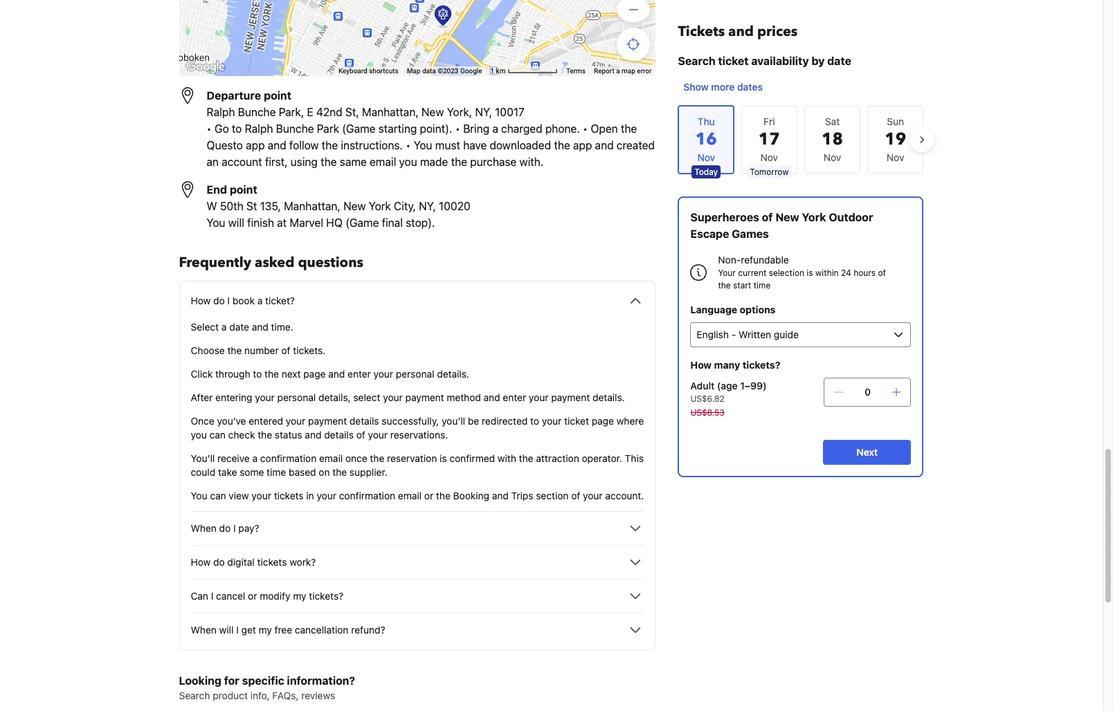 Task type: locate. For each thing, give the bounding box(es) containing it.
2 when from the top
[[191, 625, 217, 636]]

tickets left work?
[[257, 557, 287, 569]]

park
[[317, 123, 339, 135]]

follow
[[289, 139, 319, 152]]

is left within
[[807, 268, 813, 278]]

some
[[240, 467, 264, 479]]

and left prices on the top of the page
[[729, 22, 754, 41]]

1 vertical spatial ny,
[[419, 200, 436, 213]]

0 vertical spatial or
[[424, 490, 434, 502]]

135,
[[260, 200, 281, 213]]

marvel
[[290, 217, 323, 229]]

cancel
[[216, 591, 245, 602]]

1 vertical spatial tickets?
[[309, 591, 344, 602]]

or inside how do i book a ticket? 'element'
[[424, 490, 434, 502]]

18
[[822, 128, 843, 151]]

of up "games"
[[762, 211, 773, 224]]

1 vertical spatial how
[[691, 359, 712, 371]]

payment down details,
[[308, 416, 347, 427]]

1 vertical spatial date
[[229, 321, 249, 333]]

0 horizontal spatial email
[[319, 453, 343, 465]]

to down 'choose the number of tickets.'
[[253, 368, 262, 380]]

app up account
[[246, 139, 265, 152]]

0 horizontal spatial ticket
[[564, 416, 589, 427]]

method
[[447, 392, 481, 404]]

charged
[[501, 123, 543, 135]]

hq
[[326, 217, 343, 229]]

prices
[[758, 22, 798, 41]]

you'll
[[191, 453, 215, 465]]

personal down next
[[277, 392, 316, 404]]

1 horizontal spatial nov
[[824, 152, 842, 163]]

1 vertical spatial search
[[179, 690, 210, 702]]

page inside the once you've entered your payment details successfully, you'll be redirected to your ticket page where you can check the status and details of your reservations.
[[592, 416, 614, 427]]

search inside looking for specific information? search product info, faqs, reviews
[[179, 690, 210, 702]]

ticket up show more dates
[[718, 55, 749, 67]]

enter up redirected
[[503, 392, 526, 404]]

0 horizontal spatial nov
[[761, 152, 778, 163]]

availability
[[752, 55, 809, 67]]

to
[[232, 123, 242, 135], [253, 368, 262, 380], [531, 416, 539, 427]]

manhattan, up marvel
[[284, 200, 341, 213]]

payment up the attraction at the bottom of page
[[551, 392, 590, 404]]

nov inside sun 19 nov
[[887, 152, 905, 163]]

(game down st,
[[342, 123, 376, 135]]

and right status
[[305, 429, 322, 441]]

0 horizontal spatial confirmation
[[260, 453, 317, 465]]

search up show
[[678, 55, 716, 67]]

fri 17 nov tomorrow
[[750, 116, 789, 177]]

bring
[[463, 123, 490, 135]]

confirmation down 'supplier.' in the left bottom of the page
[[339, 490, 396, 502]]

number
[[245, 345, 279, 357]]

the down the entered
[[258, 429, 272, 441]]

0 horizontal spatial my
[[259, 625, 272, 636]]

by
[[812, 55, 825, 67]]

point inside end point w 50th st 135, manhattan, new york city, ny, 10020 you will finish at marvel hq (game final stop).
[[230, 184, 257, 196]]

0 vertical spatial enter
[[348, 368, 371, 380]]

new
[[422, 106, 444, 118], [344, 200, 366, 213], [776, 211, 800, 224]]

a right the bring
[[493, 123, 498, 135]]

the down park at the top of the page
[[322, 139, 338, 152]]

new down same
[[344, 200, 366, 213]]

ny, up the bring
[[475, 106, 492, 118]]

0 horizontal spatial or
[[248, 591, 257, 602]]

point up st on the top of the page
[[230, 184, 257, 196]]

0 horizontal spatial date
[[229, 321, 249, 333]]

0 horizontal spatial manhattan,
[[284, 200, 341, 213]]

when left pay?
[[191, 523, 217, 535]]

i for get
[[236, 625, 239, 636]]

a right book
[[257, 295, 263, 307]]

time inside you'll receive a confirmation email once the reservation is confirmed with the attraction operator. this could take some time based on the supplier.
[[267, 467, 286, 479]]

created
[[617, 139, 655, 152]]

manhattan, up starting in the top left of the page
[[362, 106, 419, 118]]

0 horizontal spatial ralph
[[207, 106, 235, 118]]

when inside dropdown button
[[191, 523, 217, 535]]

reviews
[[301, 690, 335, 702]]

1 horizontal spatial ticket
[[718, 55, 749, 67]]

will inside end point w 50th st 135, manhattan, new york city, ny, 10020 you will finish at marvel hq (game final stop).
[[228, 217, 244, 229]]

2 horizontal spatial new
[[776, 211, 800, 224]]

2 vertical spatial do
[[213, 557, 225, 569]]

keyboard shortcuts button
[[339, 67, 399, 76]]

• down starting in the top left of the page
[[406, 139, 411, 152]]

ticket up the attraction at the bottom of page
[[564, 416, 589, 427]]

do inside dropdown button
[[219, 523, 231, 535]]

when
[[191, 523, 217, 535], [191, 625, 217, 636]]

nov inside sat 18 nov
[[824, 152, 842, 163]]

2 vertical spatial how
[[191, 557, 211, 569]]

1 horizontal spatial app
[[573, 139, 592, 152]]

2 horizontal spatial payment
[[551, 392, 590, 404]]

of left tickets.
[[282, 345, 291, 357]]

you inside how do i book a ticket? 'element'
[[191, 490, 207, 502]]

nov up tomorrow on the top of page
[[761, 152, 778, 163]]

1 vertical spatial or
[[248, 591, 257, 602]]

0 vertical spatial manhattan,
[[362, 106, 419, 118]]

of inside the once you've entered your payment details successfully, you'll be redirected to your ticket page where you can check the status and details of your reservations.
[[356, 429, 365, 441]]

ralph
[[207, 106, 235, 118], [245, 123, 273, 135]]

0 horizontal spatial york
[[369, 200, 391, 213]]

to right redirected
[[531, 416, 539, 427]]

0 horizontal spatial you
[[191, 429, 207, 441]]

0 horizontal spatial payment
[[308, 416, 347, 427]]

0 vertical spatial point
[[264, 89, 292, 102]]

when will i get my free cancellation refund?
[[191, 625, 385, 636]]

search down looking on the bottom left of page
[[179, 690, 210, 702]]

0 vertical spatial email
[[370, 156, 396, 168]]

1 horizontal spatial york
[[802, 211, 827, 224]]

do for tickets
[[213, 557, 225, 569]]

nov
[[761, 152, 778, 163], [824, 152, 842, 163], [887, 152, 905, 163]]

0 horizontal spatial page
[[304, 368, 326, 380]]

0 vertical spatial tickets?
[[743, 359, 781, 371]]

1 nov from the left
[[761, 152, 778, 163]]

ny,
[[475, 106, 492, 118], [419, 200, 436, 213]]

0 vertical spatial how
[[191, 295, 211, 307]]

0 horizontal spatial tickets?
[[309, 591, 344, 602]]

of right hours
[[878, 268, 886, 278]]

go
[[215, 123, 229, 135]]

how do digital tickets work?
[[191, 557, 316, 569]]

a up some
[[252, 453, 258, 465]]

to inside departure point ralph bunche park, e 42nd st, manhattan, new york, ny, 10017 • go to ralph bunche park (game starting point). • bring a charged phone. • open the questo app and follow the instructions. • you must have downloaded the app and created an account first, using the same email you made the purchase with.
[[232, 123, 242, 135]]

0 vertical spatial page
[[304, 368, 326, 380]]

email down you'll receive a confirmation email once the reservation is confirmed with the attraction operator. this could take some time based on the supplier.
[[398, 490, 422, 502]]

0 horizontal spatial enter
[[348, 368, 371, 380]]

point
[[264, 89, 292, 102], [230, 184, 257, 196]]

0 horizontal spatial app
[[246, 139, 265, 152]]

i inside dropdown button
[[233, 523, 236, 535]]

can down you've
[[210, 429, 226, 441]]

how do digital tickets work? button
[[191, 555, 644, 571]]

ny, inside departure point ralph bunche park, e 42nd st, manhattan, new york, ny, 10017 • go to ralph bunche park (game starting point). • bring a charged phone. • open the questo app and follow the instructions. • you must have downloaded the app and created an account first, using the same email you made the purchase with.
[[475, 106, 492, 118]]

1 horizontal spatial new
[[422, 106, 444, 118]]

bunche
[[238, 106, 276, 118], [276, 123, 314, 135]]

1 vertical spatial you
[[207, 217, 225, 229]]

0 vertical spatial to
[[232, 123, 242, 135]]

2 nov from the left
[[824, 152, 842, 163]]

time.
[[271, 321, 293, 333]]

when do i pay? button
[[191, 521, 644, 537]]

when inside dropdown button
[[191, 625, 217, 636]]

0 horizontal spatial time
[[267, 467, 286, 479]]

bunche down park,
[[276, 123, 314, 135]]

1 vertical spatial is
[[440, 453, 447, 465]]

new up point).
[[422, 106, 444, 118]]

1 horizontal spatial tickets?
[[743, 359, 781, 371]]

date right by
[[828, 55, 852, 67]]

hours
[[854, 268, 876, 278]]

map
[[622, 67, 636, 75]]

2 horizontal spatial nov
[[887, 152, 905, 163]]

you down "could"
[[191, 490, 207, 502]]

ralph up go
[[207, 106, 235, 118]]

0 vertical spatial personal
[[396, 368, 435, 380]]

same
[[340, 156, 367, 168]]

0 horizontal spatial is
[[440, 453, 447, 465]]

page left where
[[592, 416, 614, 427]]

0 vertical spatial confirmation
[[260, 453, 317, 465]]

nov down 18
[[824, 152, 842, 163]]

1 vertical spatial tickets
[[257, 557, 287, 569]]

1
[[491, 67, 495, 75]]

error
[[637, 67, 652, 75]]

region containing 17
[[667, 100, 935, 180]]

1 horizontal spatial to
[[253, 368, 262, 380]]

details.
[[437, 368, 469, 380], [593, 392, 625, 404]]

account
[[222, 156, 262, 168]]

1 horizontal spatial search
[[678, 55, 716, 67]]

nov for 17
[[761, 152, 778, 163]]

time right some
[[267, 467, 286, 479]]

2 vertical spatial you
[[191, 490, 207, 502]]

tickets inside how do i book a ticket? 'element'
[[274, 490, 304, 502]]

1 when from the top
[[191, 523, 217, 535]]

ny, up stop).
[[419, 200, 436, 213]]

1 vertical spatial you
[[191, 429, 207, 441]]

how
[[191, 295, 211, 307], [691, 359, 712, 371], [191, 557, 211, 569]]

my right modify
[[293, 591, 306, 602]]

1 vertical spatial point
[[230, 184, 257, 196]]

1 vertical spatial to
[[253, 368, 262, 380]]

(game right hq
[[346, 217, 379, 229]]

and up details,
[[328, 368, 345, 380]]

1 vertical spatial page
[[592, 416, 614, 427]]

frequently asked questions
[[179, 253, 364, 272]]

successfully,
[[382, 416, 439, 427]]

0 vertical spatial you
[[399, 156, 417, 168]]

1 horizontal spatial page
[[592, 416, 614, 427]]

0 vertical spatial can
[[210, 429, 226, 441]]

the right with
[[519, 453, 534, 465]]

york inside end point w 50th st 135, manhattan, new york city, ny, 10020 you will finish at marvel hq (game final stop).
[[369, 200, 391, 213]]

personal
[[396, 368, 435, 380], [277, 392, 316, 404]]

confirmation up based
[[260, 453, 317, 465]]

nov down 19
[[887, 152, 905, 163]]

0 horizontal spatial details.
[[437, 368, 469, 380]]

york inside superheroes of new york outdoor escape games
[[802, 211, 827, 224]]

payment inside the once you've entered your payment details successfully, you'll be redirected to your ticket page where you can check the status and details of your reservations.
[[308, 416, 347, 427]]

0 vertical spatial ny,
[[475, 106, 492, 118]]

the inside the once you've entered your payment details successfully, you'll be redirected to your ticket page where you can check the status and details of your reservations.
[[258, 429, 272, 441]]

0 vertical spatial when
[[191, 523, 217, 535]]

or down you'll receive a confirmation email once the reservation is confirmed with the attraction operator. this could take some time based on the supplier.
[[424, 490, 434, 502]]

1 vertical spatial (game
[[346, 217, 379, 229]]

0 horizontal spatial search
[[179, 690, 210, 702]]

phone.
[[546, 123, 580, 135]]

3 nov from the left
[[887, 152, 905, 163]]

first,
[[265, 156, 288, 168]]

new inside end point w 50th st 135, manhattan, new york city, ny, 10020 you will finish at marvel hq (game final stop).
[[344, 200, 366, 213]]

next
[[857, 447, 878, 458]]

when down the can
[[191, 625, 217, 636]]

1 vertical spatial will
[[219, 625, 234, 636]]

i for book
[[227, 295, 230, 307]]

1 horizontal spatial is
[[807, 268, 813, 278]]

tickets left "in" on the left bottom of page
[[274, 490, 304, 502]]

how for how do i book a ticket?
[[191, 295, 211, 307]]

product
[[213, 690, 248, 702]]

of inside non-refundable your current selection is within 24 hours of the start time
[[878, 268, 886, 278]]

details down select
[[350, 416, 379, 427]]

and up redirected
[[484, 392, 500, 404]]

ticket
[[718, 55, 749, 67], [564, 416, 589, 427]]

will left the get
[[219, 625, 234, 636]]

(game
[[342, 123, 376, 135], [346, 217, 379, 229]]

keyboard
[[339, 67, 368, 75]]

you up the made
[[414, 139, 433, 152]]

is left confirmed
[[440, 453, 447, 465]]

tickets and prices
[[678, 22, 798, 41]]

do for book
[[213, 295, 225, 307]]

the up 'supplier.' in the left bottom of the page
[[370, 453, 385, 465]]

a left map
[[616, 67, 620, 75]]

will inside dropdown button
[[219, 625, 234, 636]]

how up select at the left top of page
[[191, 295, 211, 307]]

• down york,
[[455, 123, 460, 135]]

0 vertical spatial (game
[[342, 123, 376, 135]]

new inside departure point ralph bunche park, e 42nd st, manhattan, new york, ny, 10017 • go to ralph bunche park (game starting point). • bring a charged phone. • open the questo app and follow the instructions. • you must have downloaded the app and created an account first, using the same email you made the purchase with.
[[422, 106, 444, 118]]

details up once
[[324, 429, 354, 441]]

app down the phone.
[[573, 139, 592, 152]]

the down must
[[451, 156, 467, 168]]

section
[[536, 490, 569, 502]]

do left book
[[213, 295, 225, 307]]

shortcuts
[[369, 67, 399, 75]]

google image
[[182, 58, 228, 76]]

point inside departure point ralph bunche park, e 42nd st, manhattan, new york, ny, 10017 • go to ralph bunche park (game starting point). • bring a charged phone. • open the questo app and follow the instructions. • you must have downloaded the app and created an account first, using the same email you made the purchase with.
[[264, 89, 292, 102]]

1 vertical spatial when
[[191, 625, 217, 636]]

confirmed
[[450, 453, 495, 465]]

1 vertical spatial can
[[210, 490, 226, 502]]

could
[[191, 467, 215, 479]]

the down your
[[718, 280, 731, 291]]

this
[[625, 453, 644, 465]]

new up refundable
[[776, 211, 800, 224]]

will down 50th on the left of the page
[[228, 217, 244, 229]]

dates
[[737, 81, 763, 93]]

1 horizontal spatial confirmation
[[339, 490, 396, 502]]

bunche down departure
[[238, 106, 276, 118]]

digital
[[227, 557, 255, 569]]

date
[[828, 55, 852, 67], [229, 321, 249, 333]]

page right next
[[304, 368, 326, 380]]

1 vertical spatial ralph
[[245, 123, 273, 135]]

select
[[191, 321, 219, 333]]

you inside departure point ralph bunche park, e 42nd st, manhattan, new york, ny, 10017 • go to ralph bunche park (game starting point). • bring a charged phone. • open the questo app and follow the instructions. • you must have downloaded the app and created an account first, using the same email you made the purchase with.
[[414, 139, 433, 152]]

you down w
[[207, 217, 225, 229]]

google
[[460, 67, 482, 75]]

personal up after entering your personal details, select your payment method and enter your payment details.
[[396, 368, 435, 380]]

1 horizontal spatial enter
[[503, 392, 526, 404]]

do
[[213, 295, 225, 307], [219, 523, 231, 535], [213, 557, 225, 569]]

do left digital
[[213, 557, 225, 569]]

tomorrow
[[750, 167, 789, 177]]

and left time.
[[252, 321, 269, 333]]

how up the can
[[191, 557, 211, 569]]

0 horizontal spatial ny,
[[419, 200, 436, 213]]

(game inside departure point ralph bunche park, e 42nd st, manhattan, new york, ny, 10017 • go to ralph bunche park (game starting point). • bring a charged phone. • open the questo app and follow the instructions. • you must have downloaded the app and created an account first, using the same email you made the purchase with.
[[342, 123, 376, 135]]

0 horizontal spatial to
[[232, 123, 242, 135]]

1 vertical spatial personal
[[277, 392, 316, 404]]

tickets? up cancellation on the left of the page
[[309, 591, 344, 602]]

0 vertical spatial will
[[228, 217, 244, 229]]

ticket inside the once you've entered your payment details successfully, you'll be redirected to your ticket page where you can check the status and details of your reservations.
[[564, 416, 589, 427]]

you left the made
[[399, 156, 417, 168]]

point up park,
[[264, 89, 292, 102]]

nov inside the fri 17 nov tomorrow
[[761, 152, 778, 163]]

1 vertical spatial my
[[259, 625, 272, 636]]

0 vertical spatial my
[[293, 591, 306, 602]]

• left go
[[207, 123, 212, 135]]

language
[[691, 304, 738, 316]]

looking
[[179, 675, 222, 688]]

details. up method
[[437, 368, 469, 380]]

an
[[207, 156, 219, 168]]

york up final on the left
[[369, 200, 391, 213]]

email up "on"
[[319, 453, 343, 465]]

i right the can
[[211, 591, 214, 602]]

0 vertical spatial time
[[754, 280, 771, 291]]

0 horizontal spatial new
[[344, 200, 366, 213]]

and down the open
[[595, 139, 614, 152]]

of up once
[[356, 429, 365, 441]]

or right cancel at the bottom of the page
[[248, 591, 257, 602]]

choose the number of tickets.
[[191, 345, 326, 357]]

is
[[807, 268, 813, 278], [440, 453, 447, 465]]

work?
[[290, 557, 316, 569]]

free
[[275, 625, 292, 636]]

the left the booking
[[436, 490, 451, 502]]

tickets? inside dropdown button
[[309, 591, 344, 602]]

1 vertical spatial time
[[267, 467, 286, 479]]

region
[[667, 100, 935, 180]]

1 horizontal spatial time
[[754, 280, 771, 291]]

your
[[374, 368, 393, 380], [255, 392, 275, 404], [383, 392, 403, 404], [529, 392, 549, 404], [286, 416, 306, 427], [542, 416, 562, 427], [368, 429, 388, 441], [252, 490, 271, 502], [317, 490, 337, 502], [583, 490, 603, 502]]

0 vertical spatial do
[[213, 295, 225, 307]]

sat
[[825, 116, 840, 127]]

the left next
[[265, 368, 279, 380]]

1 horizontal spatial ny,
[[475, 106, 492, 118]]

a
[[616, 67, 620, 75], [493, 123, 498, 135], [257, 295, 263, 307], [222, 321, 227, 333], [252, 453, 258, 465]]

ralph right go
[[245, 123, 273, 135]]

0 vertical spatial search
[[678, 55, 716, 67]]

0 vertical spatial tickets
[[274, 490, 304, 502]]

0 vertical spatial you
[[414, 139, 433, 152]]

confirmation
[[260, 453, 317, 465], [339, 490, 396, 502]]

to right go
[[232, 123, 242, 135]]

search ticket availability by date
[[678, 55, 852, 67]]

enter up select
[[348, 368, 371, 380]]

1 vertical spatial ticket
[[564, 416, 589, 427]]

1 horizontal spatial email
[[370, 156, 396, 168]]

email inside departure point ralph bunche park, e 42nd st, manhattan, new york, ny, 10017 • go to ralph bunche park (game starting point). • bring a charged phone. • open the questo app and follow the instructions. • you must have downloaded the app and created an account first, using the same email you made the purchase with.
[[370, 156, 396, 168]]

1 vertical spatial email
[[319, 453, 343, 465]]



Task type: vqa. For each thing, say whether or not it's contained in the screenshot.
"Digital"
yes



Task type: describe. For each thing, give the bounding box(es) containing it.
next
[[282, 368, 301, 380]]

(age
[[717, 380, 738, 392]]

manhattan, inside departure point ralph bunche park, e 42nd st, manhattan, new york, ny, 10017 • go to ralph bunche park (game starting point). • bring a charged phone. • open the questo app and follow the instructions. • you must have downloaded the app and created an account first, using the same email you made the purchase with.
[[362, 106, 419, 118]]

modify
[[260, 591, 291, 602]]

17
[[759, 128, 780, 151]]

and inside the once you've entered your payment details successfully, you'll be redirected to your ticket page where you can check the status and details of your reservations.
[[305, 429, 322, 441]]

open
[[591, 123, 618, 135]]

in
[[306, 490, 314, 502]]

(game inside end point w 50th st 135, manhattan, new york city, ny, 10020 you will finish at marvel hq (game final stop).
[[346, 217, 379, 229]]

0 vertical spatial bunche
[[238, 106, 276, 118]]

to inside the once you've entered your payment details successfully, you'll be redirected to your ticket page where you can check the status and details of your reservations.
[[531, 416, 539, 427]]

st
[[247, 200, 257, 213]]

terms
[[566, 67, 586, 75]]

0 vertical spatial ticket
[[718, 55, 749, 67]]

1 horizontal spatial payment
[[406, 392, 444, 404]]

based
[[289, 467, 316, 479]]

for
[[224, 675, 239, 688]]

do for pay?
[[219, 523, 231, 535]]

you inside departure point ralph bunche park, e 42nd st, manhattan, new york, ny, 10017 • go to ralph bunche park (game starting point). • bring a charged phone. • open the questo app and follow the instructions. • you must have downloaded the app and created an account first, using the same email you made the purchase with.
[[399, 156, 417, 168]]

more
[[711, 81, 735, 93]]

1 vertical spatial enter
[[503, 392, 526, 404]]

0 vertical spatial ralph
[[207, 106, 235, 118]]

view
[[229, 490, 249, 502]]

the inside non-refundable your current selection is within 24 hours of the start time
[[718, 280, 731, 291]]

can i cancel or modify my tickets?
[[191, 591, 344, 602]]

10020
[[439, 200, 471, 213]]

many
[[714, 359, 740, 371]]

1 vertical spatial details
[[324, 429, 354, 441]]

you've
[[217, 416, 246, 427]]

when for when do i pay?
[[191, 523, 217, 535]]

current
[[738, 268, 767, 278]]

24
[[841, 268, 852, 278]]

w
[[207, 200, 217, 213]]

through
[[215, 368, 250, 380]]

my inside the can i cancel or modify my tickets? dropdown button
[[293, 591, 306, 602]]

after
[[191, 392, 213, 404]]

the down the phone.
[[554, 139, 570, 152]]

non-
[[718, 254, 741, 266]]

point).
[[420, 123, 452, 135]]

email inside you'll receive a confirmation email once the reservation is confirmed with the attraction operator. this could take some time based on the supplier.
[[319, 453, 343, 465]]

sat 18 nov
[[822, 116, 843, 163]]

on
[[319, 467, 330, 479]]

using
[[291, 156, 318, 168]]

once you've entered your payment details successfully, you'll be redirected to your ticket page where you can check the status and details of your reservations.
[[191, 416, 644, 441]]

you inside the once you've entered your payment details successfully, you'll be redirected to your ticket page where you can check the status and details of your reservations.
[[191, 429, 207, 441]]

tickets inside the how do digital tickets work? dropdown button
[[257, 557, 287, 569]]

1 km
[[491, 67, 508, 75]]

info,
[[250, 690, 270, 702]]

e
[[307, 106, 313, 118]]

you'll receive a confirmation email once the reservation is confirmed with the attraction operator. this could take some time based on the supplier.
[[191, 453, 644, 479]]

selection
[[769, 268, 805, 278]]

show more dates button
[[678, 75, 769, 100]]

report a map error link
[[594, 67, 652, 75]]

reservations.
[[390, 429, 448, 441]]

after entering your personal details, select your payment method and enter your payment details.
[[191, 392, 625, 404]]

supplier.
[[350, 467, 388, 479]]

is inside you'll receive a confirmation email once the reservation is confirmed with the attraction operator. this could take some time based on the supplier.
[[440, 453, 447, 465]]

42nd
[[316, 106, 343, 118]]

questo
[[207, 139, 243, 152]]

sun 19 nov
[[885, 116, 907, 163]]

games
[[732, 228, 769, 240]]

new inside superheroes of new york outdoor escape games
[[776, 211, 800, 224]]

the up 'through'
[[227, 345, 242, 357]]

point for bunche
[[264, 89, 292, 102]]

can inside the once you've entered your payment details successfully, you'll be redirected to your ticket page where you can check the status and details of your reservations.
[[210, 429, 226, 441]]

or inside the can i cancel or modify my tickets? dropdown button
[[248, 591, 257, 602]]

instructions.
[[341, 139, 403, 152]]

1 vertical spatial details.
[[593, 392, 625, 404]]

start
[[733, 280, 752, 291]]

options
[[740, 304, 776, 316]]

once
[[191, 416, 214, 427]]

my inside when will i get my free cancellation refund? dropdown button
[[259, 625, 272, 636]]

• left the open
[[583, 123, 588, 135]]

can i cancel or modify my tickets? button
[[191, 589, 644, 605]]

show
[[684, 81, 709, 93]]

ny, inside end point w 50th st 135, manhattan, new york city, ny, 10020 you will finish at marvel hq (game final stop).
[[419, 200, 436, 213]]

how do i book a ticket? element
[[191, 310, 644, 503]]

0 vertical spatial details
[[350, 416, 379, 427]]

0
[[865, 386, 871, 398]]

and left trips
[[492, 490, 509, 502]]

and up first,
[[268, 139, 287, 152]]

you can view your tickets in your confirmation email or the booking and trips section of your account.
[[191, 490, 644, 502]]

a right select at the left top of page
[[222, 321, 227, 333]]

2 app from the left
[[573, 139, 592, 152]]

0 vertical spatial details.
[[437, 368, 469, 380]]

superheroes
[[691, 211, 760, 224]]

confirmation inside you'll receive a confirmation email once the reservation is confirmed with the attraction operator. this could take some time based on the supplier.
[[260, 453, 317, 465]]

10017
[[495, 106, 525, 118]]

manhattan, inside end point w 50th st 135, manhattan, new york city, ny, 10020 you will finish at marvel hq (game final stop).
[[284, 200, 341, 213]]

select
[[354, 392, 381, 404]]

can
[[191, 591, 208, 602]]

within
[[816, 268, 839, 278]]

how do i book a ticket? button
[[191, 293, 644, 310]]

date inside how do i book a ticket? 'element'
[[229, 321, 249, 333]]

1 horizontal spatial date
[[828, 55, 852, 67]]

map region
[[128, 0, 660, 217]]

reservation
[[387, 453, 437, 465]]

a inside dropdown button
[[257, 295, 263, 307]]

tickets
[[678, 22, 725, 41]]

a inside you'll receive a confirmation email once the reservation is confirmed with the attraction operator. this could take some time based on the supplier.
[[252, 453, 258, 465]]

entered
[[249, 416, 283, 427]]

city,
[[394, 200, 416, 213]]

keyboard shortcuts
[[339, 67, 399, 75]]

how for how do digital tickets work?
[[191, 557, 211, 569]]

refund?
[[351, 625, 385, 636]]

point for 50th
[[230, 184, 257, 196]]

final
[[382, 217, 403, 229]]

of right section
[[571, 490, 581, 502]]

1 vertical spatial bunche
[[276, 123, 314, 135]]

ticket?
[[265, 295, 295, 307]]

information?
[[287, 675, 355, 688]]

the right "on"
[[333, 467, 347, 479]]

us$8.53
[[691, 408, 725, 418]]

next button
[[823, 440, 912, 465]]

with.
[[520, 156, 544, 168]]

adult
[[691, 380, 715, 392]]

faqs,
[[272, 690, 299, 702]]

check
[[228, 429, 255, 441]]

tickets.
[[293, 345, 326, 357]]

is inside non-refundable your current selection is within 24 hours of the start time
[[807, 268, 813, 278]]

a inside departure point ralph bunche park, e 42nd st, manhattan, new york, ny, 10017 • go to ralph bunche park (game starting point). • bring a charged phone. • open the questo app and follow the instructions. • you must have downloaded the app and created an account first, using the same email you made the purchase with.
[[493, 123, 498, 135]]

1 app from the left
[[246, 139, 265, 152]]

you inside end point w 50th st 135, manhattan, new york city, ny, 10020 you will finish at marvel hq (game final stop).
[[207, 217, 225, 229]]

when for when will i get my free cancellation refund?
[[191, 625, 217, 636]]

nov for 19
[[887, 152, 905, 163]]

specific
[[242, 675, 284, 688]]

2 horizontal spatial email
[[398, 490, 422, 502]]

language options
[[691, 304, 776, 316]]

at
[[277, 217, 287, 229]]

i for pay?
[[233, 523, 236, 535]]

how many tickets?
[[691, 359, 781, 371]]

of inside superheroes of new york outdoor escape games
[[762, 211, 773, 224]]

how for how many tickets?
[[691, 359, 712, 371]]

1 horizontal spatial personal
[[396, 368, 435, 380]]

map data ©2023 google
[[407, 67, 482, 75]]

time inside non-refundable your current selection is within 24 hours of the start time
[[754, 280, 771, 291]]

©2023
[[438, 67, 459, 75]]

how do i book a ticket?
[[191, 295, 295, 307]]

the left same
[[321, 156, 337, 168]]

data
[[422, 67, 436, 75]]

report a map error
[[594, 67, 652, 75]]

the up the created
[[621, 123, 637, 135]]

nov for 18
[[824, 152, 842, 163]]

1 vertical spatial confirmation
[[339, 490, 396, 502]]



